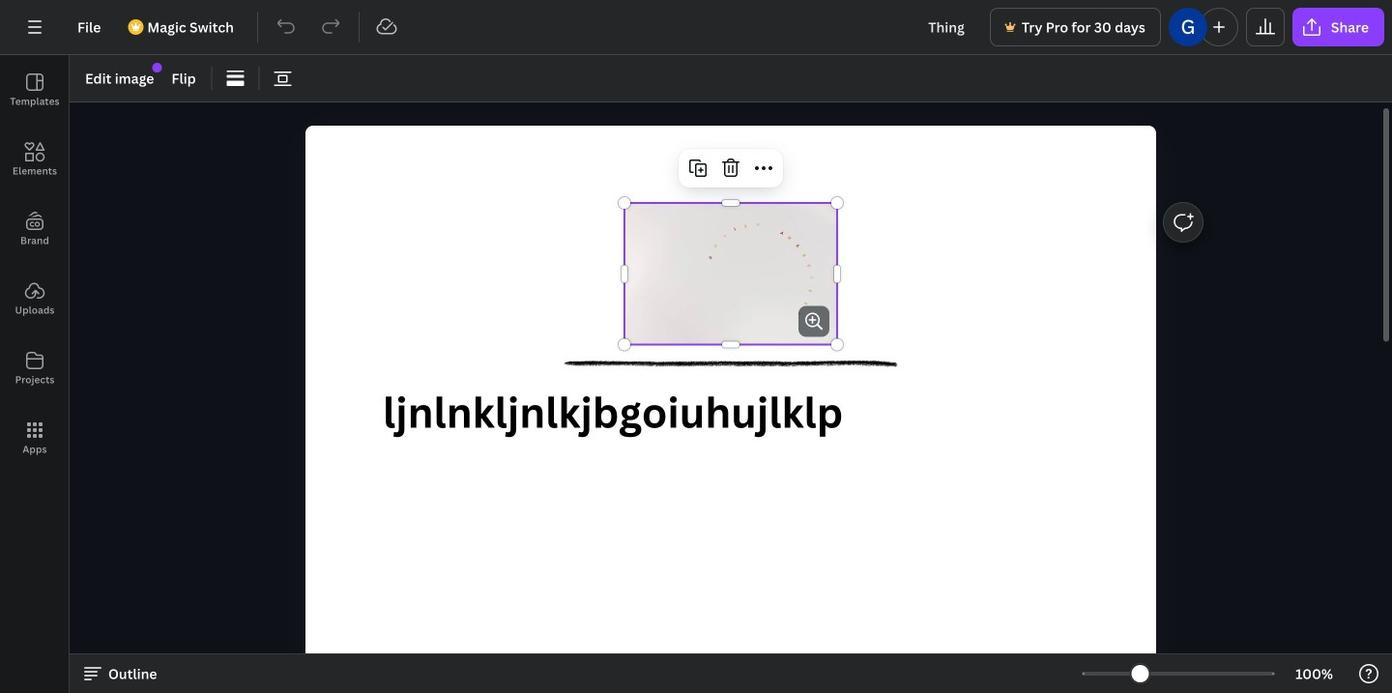 Task type: describe. For each thing, give the bounding box(es) containing it.
side panel tab list
[[0, 55, 70, 473]]

Design title text field
[[913, 8, 982, 46]]

main menu bar
[[0, 0, 1392, 55]]

Zoom button
[[1283, 658, 1346, 689]]

genericname image
[[1169, 8, 1207, 46]]



Task type: vqa. For each thing, say whether or not it's contained in the screenshot.
the 'Zoom' BUTTON
yes



Task type: locate. For each thing, give the bounding box(es) containing it.
genericname element
[[1169, 8, 1207, 46]]

None text field
[[306, 126, 1156, 693]]



